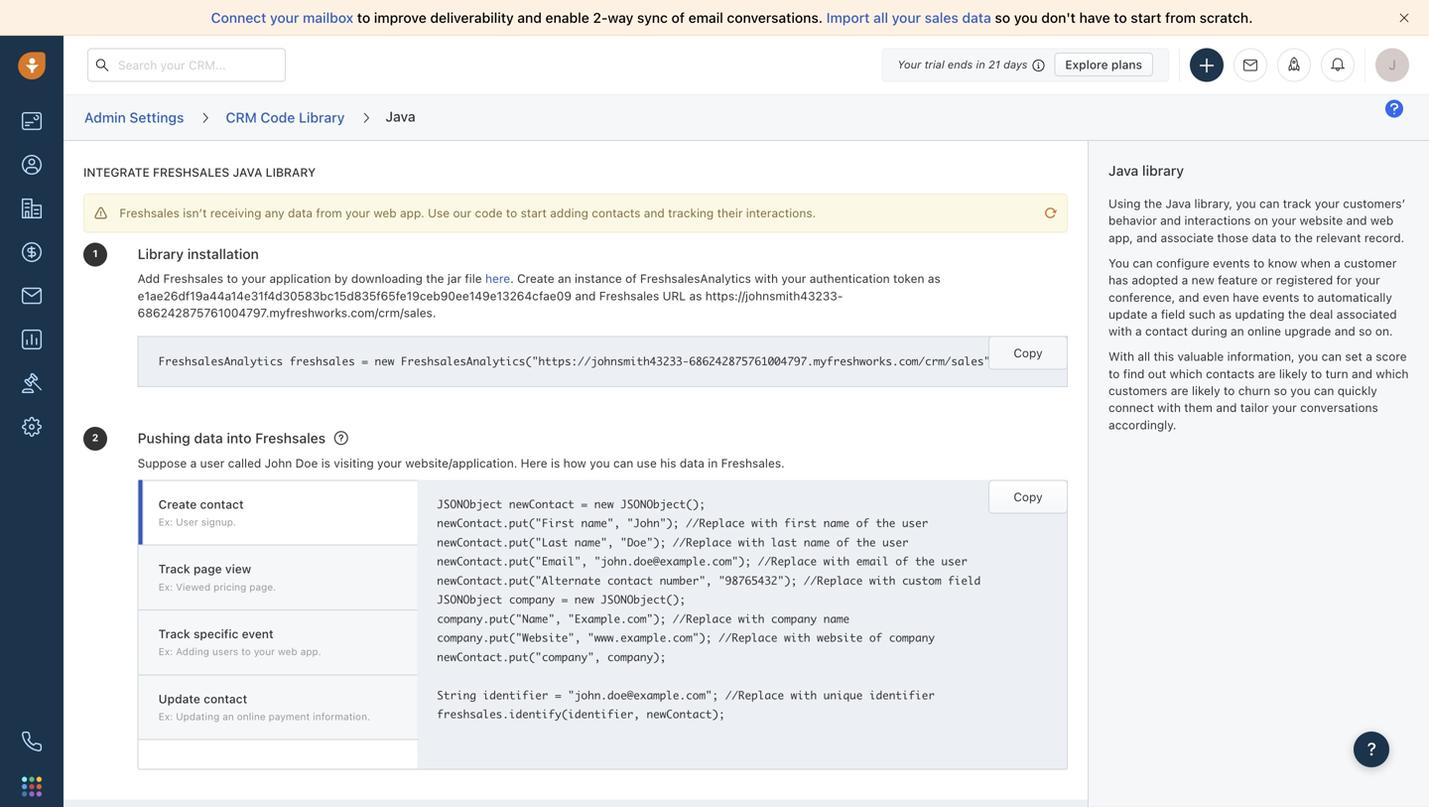 Task type: describe. For each thing, give the bounding box(es) containing it.
0 horizontal spatial in
[[708, 456, 718, 470]]

1 horizontal spatial library
[[1143, 162, 1185, 179]]

and up such
[[1179, 290, 1200, 304]]

newcontact.put("first
[[437, 517, 575, 530]]

create inside . create an instance of freshsalesanalytics with your authentication token as e1ae26df19a44a14e31f4d30583bc15d835f65fe19ceb90ee149e13264cfae09  and freshsales url as  https://johnsmith43233- 686242875761004797.myfreshworks.com/crm/sales.
[[517, 272, 555, 286]]

an inside update contact ex: updating an online payment information.
[[223, 711, 234, 722]]

a down conference,
[[1152, 307, 1158, 321]]

the up custom
[[916, 555, 935, 569]]

as inside you can configure events to know when a customer has adopted a new feature or registered for your conference, and even have events to automatically update a field such as updating the deal associated with a contact during an online upgrade and so on.
[[1220, 307, 1232, 321]]

newcontact.put("email",
[[437, 555, 588, 569]]

ends
[[948, 58, 974, 71]]

ex: inside update contact ex: updating an online payment information.
[[159, 711, 173, 722]]

tracking
[[668, 206, 714, 220]]

data inside using the java library, you can track your customers' behavior and interactions on your website and web app, and associate those data to the relevant record.
[[1253, 231, 1277, 245]]

copy for 1st the copy button
[[1014, 346, 1043, 360]]

website/application.
[[406, 456, 518, 470]]

1 horizontal spatial company
[[772, 612, 817, 626]]

java down improve
[[386, 108, 416, 124]]

your right visiting
[[377, 456, 402, 470]]

url
[[663, 289, 686, 303]]

0 vertical spatial events
[[1214, 256, 1251, 270]]

to left turn
[[1312, 367, 1323, 381]]

"doe");
[[621, 536, 667, 550]]

2 vertical spatial name
[[824, 612, 850, 626]]

your up by
[[346, 206, 370, 220]]

configure
[[1157, 256, 1210, 270]]

unique
[[824, 689, 863, 703]]

user
[[176, 516, 198, 528]]

1 horizontal spatial from
[[1166, 9, 1197, 26]]

mailbox
[[303, 9, 354, 26]]

to right mailbox at top
[[357, 9, 371, 26]]

so inside with all this valuable information, you can set a score to find out which contacts are likely to turn and which customers are likely to churn so you can quickly connect with them and tailor your conversations accordingly.
[[1275, 384, 1288, 398]]

them
[[1185, 401, 1214, 415]]

1 vertical spatial as
[[690, 289, 702, 303]]

file
[[465, 272, 482, 286]]

or
[[1262, 273, 1273, 287]]

online inside you can configure events to know when a customer has adopted a new feature or registered for your conference, and even have events to automatically update a field such as updating the deal associated with a contact during an online upgrade and so on.
[[1248, 324, 1282, 338]]

freshsalesanalytics inside . create an instance of freshsalesanalytics with your authentication token as e1ae26df19a44a14e31f4d30583bc15d835f65fe19ceb90ee149e13264cfae09  and freshsales url as  https://johnsmith43233- 686242875761004797.myfreshworks.com/crm/sales.
[[640, 272, 752, 286]]

updating
[[176, 711, 220, 722]]

0 horizontal spatial start
[[521, 206, 547, 220]]

can inside using the java library, you can track your customers' behavior and interactions on your website and web app, and associate those data to the relevant record.
[[1260, 197, 1280, 211]]

0 horizontal spatial so
[[995, 9, 1011, 26]]

library inside 'link'
[[299, 109, 345, 125]]

isn't
[[183, 206, 207, 220]]

to up or
[[1254, 256, 1265, 270]]

your down track
[[1272, 214, 1297, 228]]

https://johnsmith43233-
[[706, 289, 844, 303]]

your trial ends in 21 days
[[898, 58, 1028, 71]]

2-
[[593, 9, 608, 26]]

out
[[1149, 367, 1167, 381]]

customer
[[1345, 256, 1398, 270]]

jar
[[448, 272, 462, 286]]

so inside you can configure events to know when a customer has adopted a new feature or registered for your conference, and even have events to automatically update a field such as updating the deal associated with a contact during an online upgrade and so on.
[[1360, 324, 1373, 338]]

to inside the track specific event ex: adding users to your web app.
[[241, 646, 251, 658]]

and up the quickly
[[1353, 367, 1373, 381]]

0 vertical spatial contacts
[[592, 206, 641, 220]]

phone element
[[12, 722, 52, 762]]

authentication
[[810, 272, 890, 286]]

to left churn
[[1224, 384, 1236, 398]]

the up behavior
[[1145, 197, 1163, 211]]

you can configure events to know when a customer has adopted a new feature or registered for your conference, and even have events to automatically update a field such as updating the deal associated with a contact during an online upgrade and so on.
[[1109, 256, 1398, 338]]

email inside jsonobject newcontact = new jsonobject(); newcontact.put("first name", "john"); //replace with first name of the user newcontact.put("last name", "doe"); //replace with last name of the user newcontact.put("email", "john.doe@example.com"); //replace with email of the user newcontact.put("alternate contact number", "98765432"); //replace with custom field jsonobject company = new jsonobject(); company.put("name", "example.com"); //replace with company name company.put("website", "www.example.com"); //replace with website of company newcontact.put("company", company); string identifier = "john.doe@example.com"; //replace with unique identifier freshsales.identify(identifier, newcontact);
[[857, 555, 890, 569]]

0 horizontal spatial have
[[1080, 9, 1111, 26]]

interactions.
[[747, 206, 816, 220]]

a down configure
[[1182, 273, 1189, 287]]

your down installation
[[241, 272, 266, 286]]

with inside with all this valuable information, you can set a score to find out which contacts are likely to turn and which customers are likely to churn so you can quickly connect with them and tailor your conversations accordingly.
[[1158, 401, 1182, 415]]

customers'
[[1344, 197, 1406, 211]]

= right freshsales
[[362, 355, 368, 369]]

and up associate
[[1161, 214, 1182, 228]]

with
[[1109, 350, 1135, 364]]

0 vertical spatial start
[[1131, 9, 1162, 26]]

= down how
[[581, 497, 588, 511]]

= up freshsales.identify(identifier,
[[555, 689, 562, 703]]

you right how
[[590, 456, 610, 470]]

contact inside jsonobject newcontact = new jsonobject(); newcontact.put("first name", "john"); //replace with first name of the user newcontact.put("last name", "doe"); //replace with last name of the user newcontact.put("email", "john.doe@example.com"); //replace with email of the user newcontact.put("alternate contact number", "98765432"); //replace with custom field jsonobject company = new jsonobject(); company.put("name", "example.com"); //replace with company name company.put("website", "www.example.com"); //replace with website of company newcontact.put("company", company); string identifier = "john.doe@example.com"; //replace with unique identifier freshsales.identify(identifier, newcontact);
[[608, 574, 654, 588]]

freshsales down library installation
[[163, 272, 224, 286]]

viewed
[[176, 581, 211, 593]]

tailor
[[1241, 401, 1270, 415]]

and up set
[[1335, 324, 1356, 338]]

your right track
[[1316, 197, 1340, 211]]

library,
[[1195, 197, 1233, 211]]

adding
[[550, 206, 589, 220]]

freshsales.identify(identifier,
[[437, 708, 640, 722]]

and down customers'
[[1347, 214, 1368, 228]]

explore plans
[[1066, 58, 1143, 71]]

click to know more about pushing data into the crm image
[[334, 430, 348, 446]]

visiting
[[334, 456, 374, 470]]

0 horizontal spatial likely
[[1193, 384, 1221, 398]]

code
[[475, 206, 503, 220]]

any
[[265, 206, 285, 220]]

your inside the track specific event ex: adding users to your web app.
[[254, 646, 275, 658]]

and left tracking
[[644, 206, 665, 220]]

explore
[[1066, 58, 1109, 71]]

contact inside "create contact ex: user signup."
[[200, 497, 244, 511]]

with inside you can configure events to know when a customer has adopted a new feature or registered for your conference, and even have events to automatically update a field such as updating the deal associated with a contact during an online upgrade and so on.
[[1109, 324, 1133, 338]]

"example.com");
[[568, 612, 667, 626]]

you down upgrade
[[1299, 350, 1319, 364]]

john
[[265, 456, 292, 470]]

during
[[1192, 324, 1228, 338]]

1 horizontal spatial as
[[928, 272, 941, 286]]

"john.doe@example.com");
[[595, 555, 752, 569]]

21
[[989, 58, 1001, 71]]

data right his
[[680, 456, 705, 470]]

to down registered
[[1304, 290, 1315, 304]]

0 vertical spatial name",
[[581, 517, 621, 530]]

integrate freshsales java library
[[83, 165, 316, 179]]

warn image
[[94, 206, 106, 220]]

your inside . create an instance of freshsalesanalytics with your authentication token as e1ae26df19a44a14e31f4d30583bc15d835f65fe19ceb90ee149e13264cfae09  and freshsales url as  https://johnsmith43233- 686242875761004797.myfreshworks.com/crm/sales.
[[782, 272, 807, 286]]

686242875761004797.myfreshworks.com/crm/sales.
[[138, 306, 436, 320]]

you
[[1109, 256, 1130, 270]]

set
[[1346, 350, 1363, 364]]

0 vertical spatial jsonobject();
[[621, 497, 706, 511]]

2 jsonobject from the top
[[437, 593, 503, 607]]

"98765432");
[[719, 574, 798, 588]]

string
[[437, 689, 477, 703]]

admin
[[84, 109, 126, 125]]

phone image
[[22, 732, 42, 752]]

registered
[[1277, 273, 1334, 287]]

properties image
[[22, 373, 42, 393]]

freshsalesanalytics freshsales = new freshsalesanalytics("https://johnsmith43233-686242875761004797.myfreshworks.com/crm/sales", "e1ae26df19a44a14e31f4d30583bc15d835f65fe19ceb90ee149e13264cfae09
[[159, 355, 1430, 369]]

how
[[564, 456, 587, 470]]

conversations.
[[727, 9, 823, 26]]

and left enable
[[518, 9, 542, 26]]

and down behavior
[[1137, 231, 1158, 245]]

1 vertical spatial events
[[1263, 290, 1300, 304]]

connect your mailbox link
[[211, 9, 357, 26]]

Search your CRM... text field
[[87, 48, 286, 82]]

the right last
[[857, 536, 876, 550]]

sync
[[638, 9, 668, 26]]

2 copy button from the top
[[989, 480, 1069, 514]]

. create an instance of freshsalesanalytics with your authentication token as e1ae26df19a44a14e31f4d30583bc15d835f65fe19ceb90ee149e13264cfae09  and freshsales url as  https://johnsmith43233- 686242875761004797.myfreshworks.com/crm/sales.
[[138, 272, 941, 320]]

update
[[1109, 307, 1148, 321]]

java up using
[[1109, 162, 1139, 179]]

can down turn
[[1315, 384, 1335, 398]]

token
[[894, 272, 925, 286]]

2 is from the left
[[551, 456, 560, 470]]

close image
[[1400, 13, 1410, 23]]

their
[[718, 206, 743, 220]]

can inside you can configure events to know when a customer has adopted a new feature or registered for your conference, and even have events to automatically update a field such as updating the deal associated with a contact during an online upgrade and so on.
[[1133, 256, 1154, 270]]

by
[[335, 272, 348, 286]]

"www.example.com");
[[588, 631, 713, 645]]

using the java library, you can track your customers' behavior and interactions on your website and web app, and associate those data to the relevant record.
[[1109, 197, 1406, 245]]

0 vertical spatial likely
[[1280, 367, 1308, 381]]

a up "for"
[[1335, 256, 1341, 270]]

track for track page view
[[159, 562, 190, 576]]

receiving
[[210, 206, 262, 220]]

settings
[[130, 109, 184, 125]]

deliverability
[[430, 9, 514, 26]]

jsonobject newcontact = new jsonobject(); newcontact.put("first name", "john"); //replace with first name of the user newcontact.put("last name", "doe"); //replace with last name of the user newcontact.put("email", "john.doe@example.com"); //replace with email of the user newcontact.put("alternate contact number", "98765432"); //replace with custom field jsonobject company = new jsonobject(); company.put("name", "example.com"); //replace with company name company.put("website", "www.example.com"); //replace with website of company newcontact.put("company", company); string identifier = "john.doe@example.com"; //replace with unique identifier freshsales.identify(identifier, newcontact);
[[437, 497, 981, 722]]

contact inside update contact ex: updating an online payment information.
[[204, 692, 247, 706]]

explore plans link
[[1055, 53, 1154, 76]]

0 horizontal spatial are
[[1172, 384, 1189, 398]]

new right freshsales
[[375, 355, 395, 369]]

pricing
[[214, 581, 247, 593]]

copy for second the copy button from the top
[[1014, 490, 1043, 504]]

1 horizontal spatial app.
[[400, 206, 425, 220]]

can up turn
[[1322, 350, 1343, 364]]

code
[[261, 109, 295, 125]]

installation
[[187, 246, 259, 262]]

1
[[93, 248, 98, 259]]

adding
[[176, 646, 210, 658]]

connect
[[1109, 401, 1155, 415]]

crm code library link
[[225, 102, 346, 133]]

an inside you can configure events to know when a customer has adopted a new feature or registered for your conference, and even have events to automatically update a field such as updating the deal associated with a contact during an online upgrade and so on.
[[1231, 324, 1245, 338]]

when
[[1302, 256, 1332, 270]]

track page view ex: viewed pricing page.
[[159, 562, 276, 593]]

1 copy button from the top
[[989, 336, 1069, 370]]

don't
[[1042, 9, 1076, 26]]

automatically
[[1318, 290, 1393, 304]]

custom
[[903, 574, 942, 588]]

freshsales
[[290, 355, 355, 369]]

churn
[[1239, 384, 1271, 398]]

newcontact.put("company",
[[437, 650, 601, 664]]

and inside . create an instance of freshsalesanalytics with your authentication token as e1ae26df19a44a14e31f4d30583bc15d835f65fe19ceb90ee149e13264cfae09  and freshsales url as  https://johnsmith43233- 686242875761004797.myfreshworks.com/crm/sales.
[[575, 289, 596, 303]]

can left use
[[614, 456, 634, 470]]

import all your sales data link
[[827, 9, 995, 26]]

the up when
[[1295, 231, 1314, 245]]

1 which from the left
[[1170, 367, 1203, 381]]

app. inside the track specific event ex: adding users to your web app.
[[301, 646, 321, 658]]



Task type: locate. For each thing, give the bounding box(es) containing it.
with inside . create an instance of freshsalesanalytics with your authentication token as e1ae26df19a44a14e31f4d30583bc15d835f65fe19ceb90ee149e13264cfae09  and freshsales url as  https://johnsmith43233- 686242875761004797.myfreshworks.com/crm/sales.
[[755, 272, 779, 286]]

upgrade
[[1285, 324, 1332, 338]]

event
[[242, 627, 274, 641]]

0 vertical spatial email
[[689, 9, 724, 26]]

track
[[159, 562, 190, 576], [159, 627, 190, 641]]

2 ex: from the top
[[159, 581, 173, 593]]

freshsales up isn't
[[153, 165, 230, 179]]

1 horizontal spatial so
[[1275, 384, 1288, 398]]

0 vertical spatial app.
[[400, 206, 425, 220]]

company down "98765432");
[[772, 612, 817, 626]]

java inside using the java library, you can track your customers' behavior and interactions on your website and web app, and associate those data to the relevant record.
[[1166, 197, 1192, 211]]

2 identifier from the left
[[870, 689, 935, 703]]

web left the use
[[374, 206, 397, 220]]

sales
[[925, 9, 959, 26]]

0 vertical spatial are
[[1259, 367, 1277, 381]]

conversations
[[1301, 401, 1379, 415]]

1 horizontal spatial library
[[299, 109, 345, 125]]

field inside jsonobject newcontact = new jsonobject(); newcontact.put("first name", "john"); //replace with first name of the user newcontact.put("last name", "doe"); //replace with last name of the user newcontact.put("email", "john.doe@example.com"); //replace with email of the user newcontact.put("alternate contact number", "98765432"); //replace with custom field jsonobject company = new jsonobject(); company.put("name", "example.com"); //replace with company name company.put("website", "www.example.com"); //replace with website of company newcontact.put("company", company); string identifier = "john.doe@example.com"; //replace with unique identifier freshsales.identify(identifier, newcontact);
[[949, 574, 981, 588]]

2 horizontal spatial as
[[1220, 307, 1232, 321]]

2
[[92, 432, 99, 443]]

new
[[1192, 273, 1215, 287], [375, 355, 395, 369], [595, 497, 614, 511], [575, 593, 595, 607]]

1 horizontal spatial likely
[[1280, 367, 1308, 381]]

2 which from the left
[[1377, 367, 1410, 381]]

connect
[[211, 9, 266, 26]]

new up "example.com");
[[575, 593, 595, 607]]

0 horizontal spatial is
[[321, 456, 331, 470]]

your inside with all this valuable information, you can set a score to find out which contacts are likely to turn and which customers are likely to churn so you can quickly connect with them and tailor your conversations accordingly.
[[1273, 401, 1298, 415]]

deal
[[1310, 307, 1334, 321]]

view
[[225, 562, 251, 576]]

1 vertical spatial track
[[159, 627, 190, 641]]

refresh image
[[1046, 206, 1058, 220]]

0 horizontal spatial field
[[949, 574, 981, 588]]

likely up them in the right of the page
[[1193, 384, 1221, 398]]

field inside you can configure events to know when a customer has adopted a new feature or registered for your conference, and even have events to automatically update a field such as updating the deal associated with a contact during an online upgrade and so on.
[[1162, 307, 1186, 321]]

the inside you can configure events to know when a customer has adopted a new feature or registered for your conference, and even have events to automatically update a field such as updating the deal associated with a contact during an online upgrade and so on.
[[1289, 307, 1307, 321]]

website inside jsonobject newcontact = new jsonobject(); newcontact.put("first name", "john"); //replace with first name of the user newcontact.put("last name", "doe"); //replace with last name of the user newcontact.put("email", "john.doe@example.com"); //replace with email of the user newcontact.put("alternate contact number", "98765432"); //replace with custom field jsonobject company = new jsonobject(); company.put("name", "example.com"); //replace with company name company.put("website", "www.example.com"); //replace with website of company newcontact.put("company", company); string identifier = "john.doe@example.com"; //replace with unique identifier freshsales.identify(identifier, newcontact);
[[817, 631, 863, 645]]

trial
[[925, 58, 945, 71]]

1 vertical spatial freshsalesanalytics
[[159, 355, 283, 369]]

a right suppose at the left of page
[[190, 456, 197, 470]]

0 vertical spatial create
[[517, 272, 555, 286]]

last
[[772, 536, 798, 550]]

newcontact.put("last
[[437, 536, 568, 550]]

1 horizontal spatial which
[[1377, 367, 1410, 381]]

ex: inside the track specific event ex: adding users to your web app.
[[159, 646, 173, 658]]

and
[[518, 9, 542, 26], [644, 206, 665, 220], [1161, 214, 1182, 228], [1347, 214, 1368, 228], [1137, 231, 1158, 245], [575, 289, 596, 303], [1179, 290, 1200, 304], [1335, 324, 1356, 338], [1353, 367, 1373, 381], [1217, 401, 1238, 415]]

as down even
[[1220, 307, 1232, 321]]

0 horizontal spatial an
[[223, 711, 234, 722]]

contact
[[1146, 324, 1189, 338], [200, 497, 244, 511], [608, 574, 654, 588], [204, 692, 247, 706]]

web inside the track specific event ex: adding users to your web app.
[[278, 646, 298, 658]]

1 horizontal spatial online
[[1248, 324, 1282, 338]]

1 vertical spatial so
[[1360, 324, 1373, 338]]

company.put("website",
[[437, 631, 581, 645]]

turn
[[1326, 367, 1349, 381]]

2 track from the top
[[159, 627, 190, 641]]

name
[[824, 517, 850, 530], [804, 536, 831, 550], [824, 612, 850, 626]]

0 horizontal spatial events
[[1214, 256, 1251, 270]]

name",
[[581, 517, 621, 530], [575, 536, 614, 550]]

are up them in the right of the page
[[1172, 384, 1189, 398]]

are
[[1259, 367, 1277, 381], [1172, 384, 1189, 398]]

even
[[1203, 290, 1230, 304]]

online down the updating
[[1248, 324, 1282, 338]]

"john.doe@example.com";
[[568, 689, 719, 703]]

page
[[194, 562, 222, 576]]

to up know
[[1281, 231, 1292, 245]]

from right any
[[316, 206, 342, 220]]

to down installation
[[227, 272, 238, 286]]

3 ex: from the top
[[159, 646, 173, 658]]

of inside . create an instance of freshsalesanalytics with your authentication token as e1ae26df19a44a14e31f4d30583bc15d835f65fe19ceb90ee149e13264cfae09  and freshsales url as  https://johnsmith43233- 686242875761004797.myfreshworks.com/crm/sales.
[[626, 272, 637, 286]]

your
[[898, 58, 922, 71]]

contact inside you can configure events to know when a customer has adopted a new feature or registered for your conference, and even have events to automatically update a field such as updating the deal associated with a contact during an online upgrade and so on.
[[1146, 324, 1189, 338]]

0 vertical spatial in
[[977, 58, 986, 71]]

0 horizontal spatial freshsalesanalytics
[[159, 355, 283, 369]]

1 ex: from the top
[[159, 516, 173, 528]]

days
[[1004, 58, 1028, 71]]

an right updating
[[223, 711, 234, 722]]

behavior
[[1109, 214, 1158, 228]]

1 vertical spatial field
[[949, 574, 981, 588]]

2 horizontal spatial an
[[1231, 324, 1245, 338]]

0 vertical spatial all
[[874, 9, 889, 26]]

freshsalesanalytics
[[640, 272, 752, 286], [159, 355, 283, 369]]

//replace
[[686, 517, 745, 530], [673, 536, 732, 550], [758, 555, 817, 569], [804, 574, 863, 588], [673, 612, 732, 626], [719, 631, 778, 645], [726, 689, 785, 703]]

freshsalesanalytics("https://johnsmith43233-
[[401, 355, 690, 369]]

1 vertical spatial online
[[237, 711, 266, 722]]

ex: inside track page view ex: viewed pricing page.
[[159, 581, 173, 593]]

website inside using the java library, you can track your customers' behavior and interactions on your website and web app, and associate those data to the relevant record.
[[1300, 214, 1344, 228]]

likely
[[1280, 367, 1308, 381], [1193, 384, 1221, 398]]

so
[[995, 9, 1011, 26], [1360, 324, 1373, 338], [1275, 384, 1288, 398]]

specific
[[194, 627, 239, 641]]

customers
[[1109, 384, 1168, 398]]

to right the users
[[241, 646, 251, 658]]

you up conversations
[[1291, 384, 1311, 398]]

app.
[[400, 206, 425, 220], [301, 646, 321, 658]]

new right 'newcontact'
[[595, 497, 614, 511]]

to down with
[[1109, 367, 1121, 381]]

data right any
[[288, 206, 313, 220]]

contact up "example.com");
[[608, 574, 654, 588]]

track for track specific event
[[159, 627, 190, 641]]

0 horizontal spatial create
[[159, 497, 197, 511]]

know
[[1269, 256, 1298, 270]]

as right url
[[690, 289, 702, 303]]

online left "payment"
[[237, 711, 266, 722]]

1 vertical spatial create
[[159, 497, 197, 511]]

0 vertical spatial have
[[1080, 9, 1111, 26]]

you left don't
[[1015, 9, 1038, 26]]

import
[[827, 9, 870, 26]]

on
[[1255, 214, 1269, 228]]

jsonobject(); up "john");
[[621, 497, 706, 511]]

0 horizontal spatial company
[[509, 593, 555, 607]]

newcontact);
[[647, 708, 726, 722]]

track specific event ex: adding users to your web app.
[[159, 627, 321, 658]]

jsonobject(); up "example.com");
[[601, 593, 686, 607]]

library installation
[[138, 246, 259, 262]]

2 horizontal spatial so
[[1360, 324, 1373, 338]]

plans
[[1112, 58, 1143, 71]]

users
[[212, 646, 239, 658]]

freshsales left isn't
[[120, 206, 180, 220]]

jsonobject
[[437, 497, 503, 511], [437, 593, 503, 607]]

your left sales
[[892, 9, 922, 26]]

create right . on the top of page
[[517, 272, 555, 286]]

0 vertical spatial so
[[995, 9, 1011, 26]]

0 horizontal spatial online
[[237, 711, 266, 722]]

field left such
[[1162, 307, 1186, 321]]

pushing
[[138, 430, 190, 446]]

such
[[1189, 307, 1216, 321]]

1 vertical spatial contacts
[[1207, 367, 1255, 381]]

you inside using the java library, you can track your customers' behavior and interactions on your website and web app, and associate those data to the relevant record.
[[1237, 197, 1257, 211]]

1 vertical spatial have
[[1233, 290, 1260, 304]]

have down feature on the right of the page
[[1233, 290, 1260, 304]]

1 vertical spatial likely
[[1193, 384, 1221, 398]]

to inside using the java library, you can track your customers' behavior and interactions on your website and web app, and associate those data to the relevant record.
[[1281, 231, 1292, 245]]

1 vertical spatial are
[[1172, 384, 1189, 398]]

start
[[1131, 9, 1162, 26], [521, 206, 547, 220]]

a inside with all this valuable information, you can set a score to find out which contacts are likely to turn and which customers are likely to churn so you can quickly connect with them and tailor your conversations accordingly.
[[1367, 350, 1373, 364]]

= down newcontact.put("alternate
[[562, 593, 568, 607]]

1 horizontal spatial is
[[551, 456, 560, 470]]

company down custom
[[890, 631, 935, 645]]

0 vertical spatial an
[[558, 272, 572, 286]]

1 vertical spatial from
[[316, 206, 342, 220]]

an left instance on the left top of the page
[[558, 272, 572, 286]]

doe
[[296, 456, 318, 470]]

1 horizontal spatial events
[[1263, 290, 1300, 304]]

identifier
[[483, 689, 549, 703], [870, 689, 935, 703]]

freshsalesanalytics up pushing data into freshsales
[[159, 355, 283, 369]]

ex: left user at the left of the page
[[159, 516, 173, 528]]

java up 'receiving'
[[233, 165, 263, 179]]

1 horizontal spatial web
[[374, 206, 397, 220]]

1 vertical spatial company
[[772, 612, 817, 626]]

track inside the track specific event ex: adding users to your web app.
[[159, 627, 190, 641]]

0 horizontal spatial which
[[1170, 367, 1203, 381]]

0 horizontal spatial web
[[278, 646, 298, 658]]

called
[[228, 456, 261, 470]]

a down update
[[1136, 324, 1143, 338]]

field right custom
[[949, 574, 981, 588]]

freshworks switcher image
[[22, 777, 42, 797]]

contact up signup.
[[200, 497, 244, 511]]

way
[[608, 9, 634, 26]]

to right code
[[506, 206, 518, 220]]

0 vertical spatial library
[[299, 109, 345, 125]]

in
[[977, 58, 986, 71], [708, 456, 718, 470]]

1 vertical spatial library
[[138, 246, 184, 262]]

company
[[509, 593, 555, 607], [772, 612, 817, 626], [890, 631, 935, 645]]

0 horizontal spatial identifier
[[483, 689, 549, 703]]

track up adding
[[159, 627, 190, 641]]

1 horizontal spatial all
[[1138, 350, 1151, 364]]

can
[[1260, 197, 1280, 211], [1133, 256, 1154, 270], [1322, 350, 1343, 364], [1315, 384, 1335, 398], [614, 456, 634, 470]]

1 horizontal spatial in
[[977, 58, 986, 71]]

track up 'viewed'
[[159, 562, 190, 576]]

has
[[1109, 273, 1129, 287]]

1 vertical spatial app.
[[301, 646, 321, 658]]

can up on
[[1260, 197, 1280, 211]]

new up even
[[1192, 273, 1215, 287]]

1 identifier from the left
[[483, 689, 549, 703]]

1 horizontal spatial email
[[857, 555, 890, 569]]

0 vertical spatial track
[[159, 562, 190, 576]]

1 vertical spatial name",
[[575, 536, 614, 550]]

freshsales.
[[722, 456, 785, 470]]

to up plans
[[1115, 9, 1128, 26]]

a right set
[[1367, 350, 1373, 364]]

an right during
[[1231, 324, 1245, 338]]

those
[[1218, 231, 1249, 245]]

0 vertical spatial jsonobject
[[437, 497, 503, 511]]

0 horizontal spatial all
[[874, 9, 889, 26]]

for
[[1337, 273, 1353, 287]]

2 vertical spatial as
[[1220, 307, 1232, 321]]

"e1ae26df19a44a14e31f4d30583bc15d835f65fe19ceb90ee149e13264cfae09
[[1004, 355, 1430, 369]]

suppose
[[138, 456, 187, 470]]

1 copy from the top
[[1014, 346, 1043, 360]]

the left 'jar'
[[426, 272, 444, 286]]

1 vertical spatial website
[[817, 631, 863, 645]]

0 vertical spatial online
[[1248, 324, 1282, 338]]

data right sales
[[963, 9, 992, 26]]

is
[[321, 456, 331, 470], [551, 456, 560, 470]]

library up behavior
[[1143, 162, 1185, 179]]

0 horizontal spatial from
[[316, 206, 342, 220]]

1 horizontal spatial are
[[1259, 367, 1277, 381]]

use
[[637, 456, 657, 470]]

0 vertical spatial copy button
[[989, 336, 1069, 370]]

1 horizontal spatial have
[[1233, 290, 1260, 304]]

1 vertical spatial email
[[857, 555, 890, 569]]

and left tailor
[[1217, 401, 1238, 415]]

you up on
[[1237, 197, 1257, 211]]

ex: inside "create contact ex: user signup."
[[159, 516, 173, 528]]

from left scratch.
[[1166, 9, 1197, 26]]

newcontact
[[509, 497, 575, 511]]

your up https://johnsmith43233- in the top of the page
[[782, 272, 807, 286]]

0 horizontal spatial app.
[[301, 646, 321, 658]]

data left "into"
[[194, 430, 223, 446]]

0 vertical spatial company
[[509, 593, 555, 607]]

1 vertical spatial name
[[804, 536, 831, 550]]

into
[[227, 430, 252, 446]]

2 vertical spatial company
[[890, 631, 935, 645]]

2 copy from the top
[[1014, 490, 1043, 504]]

all inside with all this valuable information, you can set a score to find out which contacts are likely to turn and which customers are likely to churn so you can quickly connect with them and tailor your conversations accordingly.
[[1138, 350, 1151, 364]]

0 vertical spatial as
[[928, 272, 941, 286]]

is left how
[[551, 456, 560, 470]]

jsonobject();
[[621, 497, 706, 511], [601, 593, 686, 607]]

1 is from the left
[[321, 456, 331, 470]]

events up feature on the right of the page
[[1214, 256, 1251, 270]]

.
[[511, 272, 514, 286]]

web up record.
[[1371, 214, 1394, 228]]

library up any
[[266, 165, 316, 179]]

library up add on the top
[[138, 246, 184, 262]]

1 vertical spatial all
[[1138, 350, 1151, 364]]

so right churn
[[1275, 384, 1288, 398]]

your left mailbox at top
[[270, 9, 299, 26]]

freshsales inside . create an instance of freshsalesanalytics with your authentication token as e1ae26df19a44a14e31f4d30583bc15d835f65fe19ceb90ee149e13264cfae09  and freshsales url as  https://johnsmith43233- 686242875761004797.myfreshworks.com/crm/sales.
[[600, 289, 660, 303]]

1 vertical spatial copy button
[[989, 480, 1069, 514]]

create inside "create contact ex: user signup."
[[159, 497, 197, 511]]

1 horizontal spatial contacts
[[1207, 367, 1255, 381]]

0 horizontal spatial website
[[817, 631, 863, 645]]

freshsales up john
[[255, 430, 326, 446]]

events down or
[[1263, 290, 1300, 304]]

an
[[558, 272, 572, 286], [1231, 324, 1245, 338], [223, 711, 234, 722]]

1 track from the top
[[159, 562, 190, 576]]

this
[[1154, 350, 1175, 364]]

library
[[1143, 162, 1185, 179], [266, 165, 316, 179]]

hotspot (open by clicking or pressing space/enter) alert dialog
[[1383, 97, 1407, 122]]

an inside . create an instance of freshsalesanalytics with your authentication token as e1ae26df19a44a14e31f4d30583bc15d835f65fe19ceb90ee149e13264cfae09  and freshsales url as  https://johnsmith43233- 686242875761004797.myfreshworks.com/crm/sales.
[[558, 272, 572, 286]]

email
[[689, 9, 724, 26], [857, 555, 890, 569]]

is right doe
[[321, 456, 331, 470]]

freshsales down instance on the left top of the page
[[600, 289, 660, 303]]

0 horizontal spatial as
[[690, 289, 702, 303]]

1 vertical spatial jsonobject();
[[601, 593, 686, 607]]

1 horizontal spatial field
[[1162, 307, 1186, 321]]

your inside you can configure events to know when a customer has adopted a new feature or registered for your conference, and even have events to automatically update a field such as updating the deal associated with a contact during an online upgrade and so on.
[[1356, 273, 1381, 287]]

here link
[[486, 272, 511, 286]]

admin settings link
[[83, 102, 185, 133]]

quickly
[[1338, 384, 1378, 398]]

0 horizontal spatial library
[[138, 246, 184, 262]]

create up user at the left of the page
[[159, 497, 197, 511]]

identifier up freshsales.identify(identifier,
[[483, 689, 549, 703]]

2 horizontal spatial web
[[1371, 214, 1394, 228]]

1 horizontal spatial start
[[1131, 9, 1162, 26]]

2 vertical spatial an
[[223, 711, 234, 722]]

as right token
[[928, 272, 941, 286]]

data down on
[[1253, 231, 1277, 245]]

0 vertical spatial name
[[824, 517, 850, 530]]

valuable
[[1178, 350, 1225, 364]]

2 vertical spatial so
[[1275, 384, 1288, 398]]

online inside update contact ex: updating an online payment information.
[[237, 711, 266, 722]]

which down score
[[1377, 367, 1410, 381]]

1 vertical spatial an
[[1231, 324, 1245, 338]]

java library
[[1109, 162, 1185, 179]]

have inside you can configure events to know when a customer has adopted a new feature or registered for your conference, and even have events to automatically update a field such as updating the deal associated with a contact during an online upgrade and so on.
[[1233, 290, 1260, 304]]

1 horizontal spatial freshsalesanalytics
[[640, 272, 752, 286]]

web inside using the java library, you can track your customers' behavior and interactions on your website and web app, and associate those data to the relevant record.
[[1371, 214, 1394, 228]]

the right first
[[876, 517, 896, 530]]

contacts inside with all this valuable information, you can set a score to find out which contacts are likely to turn and which customers are likely to churn so you can quickly connect with them and tailor your conversations accordingly.
[[1207, 367, 1255, 381]]

all right the import
[[874, 9, 889, 26]]

java up associate
[[1166, 197, 1192, 211]]

0 horizontal spatial email
[[689, 9, 724, 26]]

0 horizontal spatial contacts
[[592, 206, 641, 220]]

page.
[[249, 581, 276, 593]]

on.
[[1376, 324, 1394, 338]]

new inside you can configure events to know when a customer has adopted a new feature or registered for your conference, and even have events to automatically update a field such as updating the deal associated with a contact during an online upgrade and so on.
[[1192, 273, 1215, 287]]

0 horizontal spatial library
[[266, 165, 316, 179]]

0 vertical spatial copy
[[1014, 346, 1043, 360]]

1 jsonobject from the top
[[437, 497, 503, 511]]

4 ex: from the top
[[159, 711, 173, 722]]

company down newcontact.put("alternate
[[509, 593, 555, 607]]

number",
[[660, 574, 713, 588]]

track inside track page view ex: viewed pricing page.
[[159, 562, 190, 576]]

1 vertical spatial in
[[708, 456, 718, 470]]

likely down information,
[[1280, 367, 1308, 381]]

2 horizontal spatial company
[[890, 631, 935, 645]]



Task type: vqa. For each thing, say whether or not it's contained in the screenshot.
be to the left
no



